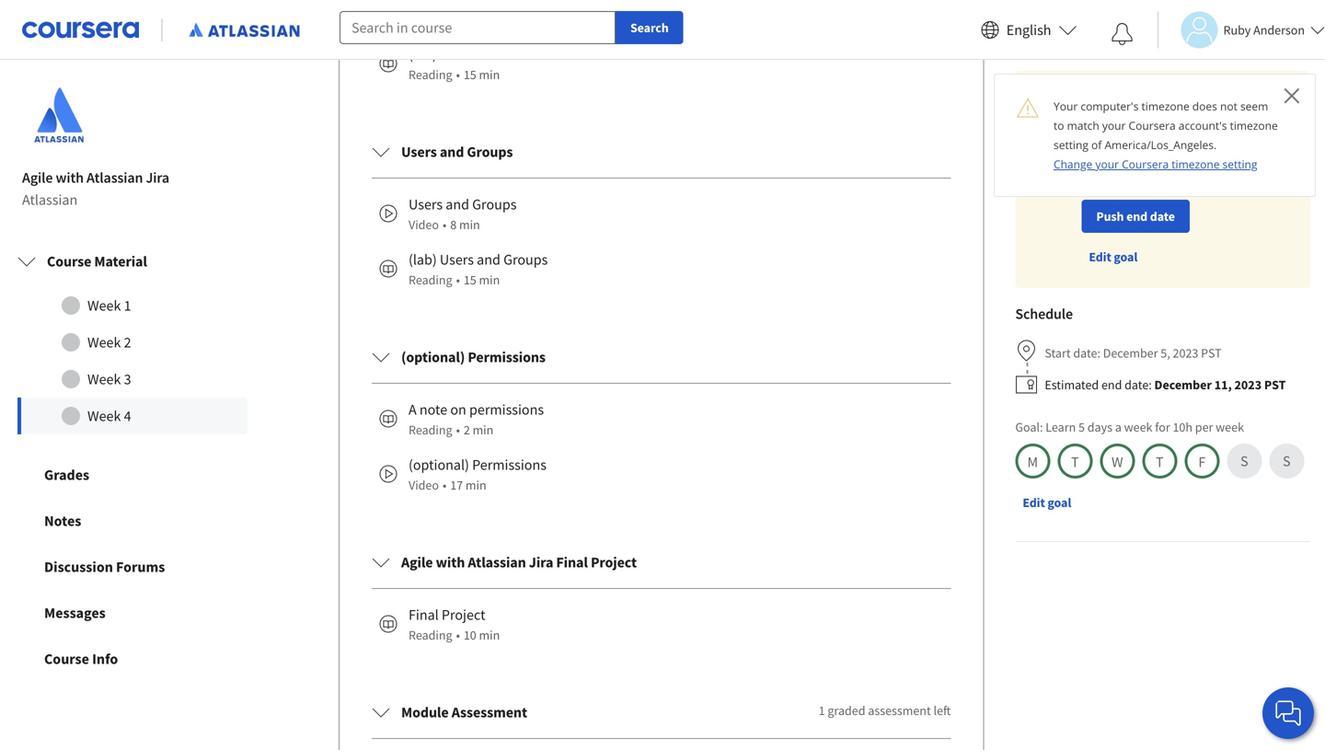 Task type: locate. For each thing, give the bounding box(es) containing it.
1 horizontal spatial project
[[591, 553, 637, 572]]

on
[[451, 401, 467, 419]]

does
[[1193, 99, 1218, 114]]

timezone down "achieve"
[[1172, 157, 1220, 172]]

end for date:
[[1102, 377, 1123, 393]]

2 horizontal spatial atlassian
[[468, 553, 526, 572]]

messages
[[44, 604, 106, 622]]

groups inside users and groups video • 8 min
[[472, 195, 517, 214]]

0 vertical spatial coursera
[[1129, 118, 1176, 133]]

week up week 2
[[87, 297, 121, 315]]

8
[[450, 216, 457, 233]]

1 vertical spatial permissions
[[472, 456, 547, 474]]

final inside final project reading • 10 min
[[409, 606, 439, 624]]

final
[[556, 553, 588, 572], [409, 606, 439, 624]]

setting
[[1054, 137, 1089, 152], [1223, 157, 1258, 172]]

1 vertical spatial edit
[[1023, 494, 1046, 511]]

jira inside agile with atlassian jira atlassian
[[146, 169, 169, 187]]

course
[[47, 252, 91, 271], [44, 650, 89, 668]]

0 vertical spatial permissions
[[468, 348, 546, 366]]

• down 8
[[456, 272, 460, 288]]

permissions down permissions
[[472, 456, 547, 474]]

2 (lab) from the top
[[409, 250, 437, 269]]

1
[[124, 297, 131, 315], [819, 703, 825, 719]]

reading down 8
[[409, 272, 453, 288]]

agile inside dropdown button
[[401, 553, 433, 572]]

you
[[1082, 153, 1102, 169]]

end down 'schedule'
[[1127, 208, 1148, 225]]

0 vertical spatial project
[[591, 553, 637, 572]]

course left info
[[44, 650, 89, 668]]

atlassian for agile with atlassian jira final project
[[468, 553, 526, 572]]

1 vertical spatial (optional)
[[409, 456, 469, 474]]

groups down users and groups video • 8 min
[[504, 250, 548, 269]]

2 vertical spatial groups
[[504, 250, 548, 269]]

atlassian for agile with atlassian jira atlassian
[[87, 169, 143, 187]]

1 horizontal spatial edit goal button
[[1082, 240, 1146, 273]]

1 vertical spatial date
[[1151, 208, 1176, 225]]

users and groups button
[[357, 126, 966, 178]]

1 vertical spatial final
[[409, 606, 439, 624]]

push down 'schedule'
[[1097, 208, 1125, 225]]

1 horizontal spatial s
[[1283, 452, 1291, 471]]

grades
[[44, 466, 89, 484]]

0 vertical spatial edit
[[1089, 249, 1112, 265]]

2 t from the left
[[1156, 453, 1164, 471]]

1 vertical spatial project
[[442, 606, 486, 624]]

1 vertical spatial course
[[44, 650, 89, 668]]

0 horizontal spatial jira
[[146, 169, 169, 187]]

reading left 10
[[409, 627, 453, 644]]

week for week 3
[[87, 370, 121, 389]]

week right a
[[1125, 419, 1153, 436]]

users for users and groups video • 8 min
[[409, 195, 443, 214]]

2023 right 11,
[[1235, 377, 1262, 393]]

s for saturday element
[[1241, 452, 1249, 471]]

atlassian image
[[22, 78, 96, 152]]

• down versions on the top left
[[456, 66, 460, 83]]

1 vertical spatial push
[[1097, 208, 1125, 225]]

3 week from the top
[[87, 370, 121, 389]]

•
[[456, 66, 460, 83], [443, 216, 447, 233], [456, 272, 460, 288], [456, 422, 460, 438], [443, 477, 447, 494], [456, 627, 460, 644]]

edit for no worries! push your end date to
[[1089, 249, 1112, 265]]

permissions inside "(optional) permissions video • 17 min"
[[472, 456, 547, 474]]

(lab) inside the (lab) users and groups reading • 15 min
[[409, 250, 437, 269]]

reading down versions on the top left
[[409, 66, 453, 83]]

0 horizontal spatial 2
[[124, 333, 131, 352]]

4 reading from the top
[[409, 627, 453, 644]]

15 inside the (lab) users and groups reading • 15 min
[[464, 272, 477, 288]]

setting down "achieve"
[[1223, 157, 1258, 172]]

course left the material
[[47, 252, 91, 271]]

1 horizontal spatial 1
[[819, 703, 825, 719]]

• left 10
[[456, 627, 460, 644]]

users inside dropdown button
[[401, 143, 437, 161]]

per
[[1196, 419, 1214, 436]]

t for the tuesday element
[[1072, 453, 1080, 471]]

1 horizontal spatial atlassian
[[87, 169, 143, 187]]

december left 5,
[[1104, 345, 1159, 361]]

1 horizontal spatial setting
[[1223, 157, 1258, 172]]

0 horizontal spatial pst
[[1148, 134, 1169, 151]]

1 horizontal spatial with
[[436, 553, 465, 572]]

2 horizontal spatial pst
[[1265, 377, 1287, 393]]

• down on
[[456, 422, 460, 438]]

1 horizontal spatial week
[[1216, 419, 1245, 436]]

0 horizontal spatial push
[[1097, 208, 1125, 225]]

2 s from the left
[[1283, 452, 1291, 471]]

your down you
[[1082, 171, 1107, 188]]

date down has
[[1151, 208, 1176, 225]]

course inside dropdown button
[[47, 252, 91, 271]]

1 horizontal spatial t
[[1156, 453, 1164, 471]]

with inside dropdown button
[[436, 553, 465, 572]]

0 vertical spatial pst
[[1148, 134, 1169, 151]]

edit goal button for goal: learn 5 days a week for 10h per week
[[1016, 486, 1079, 519]]

2023 right 5,
[[1173, 345, 1199, 361]]

tuesday element
[[1061, 447, 1090, 478]]

1 video from the top
[[409, 216, 439, 233]]

end inside push end date button
[[1127, 208, 1148, 225]]

edit for goal: learn 5 days a week for 10h per week
[[1023, 494, 1046, 511]]

to inside "no worries! push your end date to 12/17/2023 pst"
[[1252, 116, 1264, 133]]

1 horizontal spatial edit
[[1089, 249, 1112, 265]]

1 horizontal spatial end
[[1127, 208, 1148, 225]]

week 1
[[87, 297, 131, 315]]

1 vertical spatial end
[[1127, 208, 1148, 225]]

week left 3
[[87, 370, 121, 389]]

week down week 1
[[87, 333, 121, 352]]

ruby
[[1224, 22, 1251, 38]]

0 vertical spatial users
[[401, 143, 437, 161]]

your computer's timezone does not seem to match your coursera account's timezone setting of america/los_angeles. change your coursera timezone setting
[[1054, 99, 1279, 172]]

goal
[[1114, 249, 1138, 265], [1048, 494, 1072, 511]]

assessment
[[452, 703, 528, 722]]

1 horizontal spatial edit goal
[[1089, 249, 1138, 265]]

0 vertical spatial date:
[[1074, 345, 1101, 361]]

min
[[479, 66, 500, 83], [459, 216, 480, 233], [479, 272, 500, 288], [473, 422, 494, 438], [466, 477, 487, 494], [479, 627, 500, 644]]

and up users and groups video • 8 min
[[440, 143, 464, 161]]

december
[[1104, 345, 1159, 361], [1155, 377, 1212, 393]]

1 vertical spatial date:
[[1125, 377, 1152, 393]]

• inside final project reading • 10 min
[[456, 627, 460, 644]]

setting up change
[[1054, 137, 1089, 152]]

pst
[[1148, 134, 1169, 151], [1202, 345, 1222, 361], [1265, 377, 1287, 393]]

0 vertical spatial agile
[[22, 169, 53, 187]]

(lab) inside (lab) versions reading • 15 min
[[409, 45, 437, 64]]

1 graded assessment left
[[819, 703, 951, 719]]

(lab) versions reading • 15 min
[[409, 45, 500, 83]]

time
[[1195, 88, 1225, 106]]

s right saturday element
[[1283, 452, 1291, 471]]

timezone up "no worries! push your end date to 12/17/2023 pst"
[[1142, 99, 1190, 114]]

1 left "graded"
[[819, 703, 825, 719]]

video left the 17
[[409, 477, 439, 494]]

min inside (lab) versions reading • 15 min
[[479, 66, 500, 83]]

15
[[464, 66, 477, 83], [464, 272, 477, 288]]

video left 8
[[409, 216, 439, 233]]

wednesday element
[[1103, 447, 1133, 478]]

schedule
[[1109, 171, 1158, 188]]

min down users and groups video • 8 min
[[479, 272, 500, 288]]

week for week 1
[[87, 297, 121, 315]]

change
[[1054, 157, 1093, 172]]

min right 10
[[479, 627, 500, 644]]

edit goal button down push end date
[[1082, 240, 1146, 273]]

0 vertical spatial groups
[[467, 143, 513, 161]]

agile down atlassian image
[[22, 169, 53, 187]]

(optional) up note
[[401, 348, 465, 366]]

groups inside dropdown button
[[467, 143, 513, 161]]

your up '12/17/2023'
[[1103, 118, 1126, 133]]

(lab) users and groups reading • 15 min
[[409, 250, 548, 288]]

1 vertical spatial video
[[409, 477, 439, 494]]

• left 8
[[443, 216, 447, 233]]

1 vertical spatial with
[[436, 553, 465, 572]]

0 horizontal spatial atlassian
[[22, 191, 78, 209]]

1 week from the left
[[1125, 419, 1153, 436]]

(lab) down users and groups video • 8 min
[[409, 250, 437, 269]]

users inside users and groups video • 8 min
[[409, 195, 443, 214]]

min inside the (lab) users and groups reading • 15 min
[[479, 272, 500, 288]]

1 horizontal spatial 2
[[464, 422, 470, 438]]

agile with atlassian jira atlassian
[[22, 169, 169, 209]]

• left the 17
[[443, 477, 447, 494]]

(lab) left versions on the top left
[[409, 45, 437, 64]]

with up final project reading • 10 min
[[436, 553, 465, 572]]

0 vertical spatial push
[[1146, 116, 1173, 133]]

2 horizontal spatial end
[[1203, 116, 1223, 133]]

atlassian up final project reading • 10 min
[[468, 553, 526, 572]]

1 horizontal spatial date
[[1226, 116, 1250, 133]]

1 horizontal spatial push
[[1146, 116, 1173, 133]]

week left 4
[[87, 407, 121, 425]]

end up "achieve"
[[1203, 116, 1223, 133]]

0 vertical spatial 2
[[124, 333, 131, 352]]

users inside the (lab) users and groups reading • 15 min
[[440, 250, 474, 269]]

date:
[[1074, 345, 1101, 361], [1125, 377, 1152, 393]]

week for week 4
[[87, 407, 121, 425]]

0 vertical spatial atlassian
[[87, 169, 143, 187]]

edit down push end date
[[1089, 249, 1112, 265]]

edit down monday element
[[1023, 494, 1046, 511]]

0 vertical spatial date
[[1226, 116, 1250, 133]]

1 horizontal spatial final
[[556, 553, 588, 572]]

w
[[1112, 453, 1124, 471]]

min right 8
[[459, 216, 480, 233]]

pst up 11,
[[1202, 345, 1222, 361]]

0 vertical spatial with
[[56, 169, 84, 187]]

discussion forums
[[44, 558, 165, 576]]

users
[[401, 143, 437, 161], [409, 195, 443, 214], [440, 250, 474, 269]]

0 vertical spatial final
[[556, 553, 588, 572]]

(optional) for (optional) permissions
[[401, 348, 465, 366]]

pst up 'edit'
[[1148, 134, 1169, 151]]

and down users and groups video • 8 min
[[477, 250, 501, 269]]

0 horizontal spatial final
[[409, 606, 439, 624]]

video inside "(optional) permissions video • 17 min"
[[409, 477, 439, 494]]

0 horizontal spatial 2023
[[1173, 345, 1199, 361]]

t
[[1072, 453, 1080, 471], [1156, 453, 1164, 471]]

2 vertical spatial users
[[440, 250, 474, 269]]

start date: december 5, 2023 pst
[[1045, 345, 1222, 361]]

10
[[464, 627, 477, 644]]

coursera up america/los_angeles.
[[1129, 118, 1176, 133]]

min down versions on the top left
[[479, 66, 500, 83]]

t down for
[[1156, 453, 1164, 471]]

your up goals
[[1239, 134, 1264, 151]]

project
[[591, 553, 637, 572], [442, 606, 486, 624]]

0 horizontal spatial 1
[[124, 297, 131, 315]]

2 vertical spatial end
[[1102, 377, 1123, 393]]

course material
[[47, 252, 147, 271]]

looks
[[1031, 88, 1068, 106]]

s left "sunday" element at right
[[1241, 452, 1249, 471]]

date: right start
[[1074, 345, 1101, 361]]

1 horizontal spatial agile
[[401, 553, 433, 572]]

✕ button
[[1284, 80, 1301, 110]]

1 vertical spatial users
[[409, 195, 443, 214]]

course info link
[[0, 636, 265, 682]]

(optional) up the 17
[[409, 456, 469, 474]]

permissions up permissions
[[468, 348, 546, 366]]

and inside and achieve your goal. you can also edit your learning goals if your schedule has changed.
[[1172, 134, 1193, 151]]

date inside push end date button
[[1151, 208, 1176, 225]]

week 2 link
[[17, 324, 248, 361]]

agile inside agile with atlassian jira atlassian
[[22, 169, 53, 187]]

2 week from the top
[[87, 333, 121, 352]]

with inside agile with atlassian jira atlassian
[[56, 169, 84, 187]]

2 vertical spatial timezone
[[1172, 157, 1220, 172]]

2 vertical spatial atlassian
[[468, 553, 526, 572]]

0 horizontal spatial date
[[1151, 208, 1176, 225]]

1 s from the left
[[1241, 452, 1249, 471]]

2 reading from the top
[[409, 272, 453, 288]]

permissions
[[468, 348, 546, 366], [472, 456, 547, 474]]

goal down the tuesday element
[[1048, 494, 1072, 511]]

2 vertical spatial pst
[[1265, 377, 1287, 393]]

edit goal down monday element
[[1023, 494, 1072, 511]]

reading inside "a note on permissions reading • 2 min"
[[409, 422, 453, 438]]

1 vertical spatial 1
[[819, 703, 825, 719]]

permissions inside dropdown button
[[468, 348, 546, 366]]

1 horizontal spatial date:
[[1125, 377, 1152, 393]]

1 vertical spatial 2023
[[1235, 377, 1262, 393]]

atlassian down atlassian image
[[87, 169, 143, 187]]

to down seem
[[1252, 116, 1264, 133]]

and
[[1172, 134, 1193, 151], [440, 143, 464, 161], [446, 195, 470, 214], [477, 250, 501, 269]]

0 horizontal spatial end
[[1102, 377, 1123, 393]]

15 inside (lab) versions reading • 15 min
[[464, 66, 477, 83]]

push up america/los_angeles.
[[1146, 116, 1173, 133]]

0 horizontal spatial to
[[1054, 118, 1065, 133]]

your
[[1176, 116, 1200, 133], [1103, 118, 1126, 133], [1239, 134, 1264, 151], [1175, 153, 1199, 169], [1096, 157, 1119, 172], [1082, 171, 1107, 188]]

1 reading from the top
[[409, 66, 453, 83]]

video inside users and groups video • 8 min
[[409, 216, 439, 233]]

push end date
[[1097, 208, 1176, 225]]

course for course info
[[44, 650, 89, 668]]

more
[[1159, 88, 1192, 106]]

0 vertical spatial edit goal
[[1089, 249, 1138, 265]]

and inside users and groups video • 8 min
[[446, 195, 470, 214]]

(optional) permissions
[[401, 348, 546, 366]]

your inside "no worries! push your end date to 12/17/2023 pst"
[[1176, 116, 1200, 133]]

(lab)
[[409, 45, 437, 64], [409, 250, 437, 269]]

with
[[56, 169, 84, 187], [436, 553, 465, 572]]

min inside "(optional) permissions video • 17 min"
[[466, 477, 487, 494]]

jira
[[146, 169, 169, 187], [529, 553, 554, 572]]

coursera down america/los_angeles.
[[1122, 157, 1169, 172]]

0 horizontal spatial project
[[442, 606, 486, 624]]

achieve
[[1195, 134, 1237, 151]]

to inside your computer's timezone does not seem to match your coursera account's timezone setting of america/los_angeles. change your coursera timezone setting
[[1054, 118, 1065, 133]]

jira inside agile with atlassian jira final project dropdown button
[[529, 553, 554, 572]]

(optional) inside "(optional) permissions video • 17 min"
[[409, 456, 469, 474]]

1 vertical spatial groups
[[472, 195, 517, 214]]

edit goal button down monday element
[[1016, 486, 1079, 519]]

edit goal down push end date
[[1089, 249, 1138, 265]]

1 horizontal spatial 2023
[[1235, 377, 1262, 393]]

min right the 17
[[466, 477, 487, 494]]

1 vertical spatial (lab)
[[409, 250, 437, 269]]

users down 8
[[440, 250, 474, 269]]

1 vertical spatial timezone
[[1231, 118, 1279, 133]]

users and groups video • 8 min
[[409, 195, 517, 233]]

sunday element
[[1272, 446, 1303, 477]]

0 horizontal spatial week
[[1125, 419, 1153, 436]]

and inside the (lab) users and groups reading • 15 min
[[477, 250, 501, 269]]

edit goal button
[[1082, 240, 1146, 273], [1016, 486, 1079, 519]]

your down of
[[1096, 157, 1119, 172]]

(optional)
[[401, 348, 465, 366], [409, 456, 469, 474]]

america/los_angeles.
[[1105, 137, 1217, 152]]

1 (lab) from the top
[[409, 45, 437, 64]]

week right per
[[1216, 419, 1245, 436]]

groups for users and groups
[[467, 143, 513, 161]]

assessment
[[868, 703, 931, 719]]

week
[[87, 297, 121, 315], [87, 333, 121, 352], [87, 370, 121, 389], [87, 407, 121, 425]]

reading inside the (lab) users and groups reading • 15 min
[[409, 272, 453, 288]]

groups
[[467, 143, 513, 161], [472, 195, 517, 214], [504, 250, 548, 269]]

0 vertical spatial setting
[[1054, 137, 1089, 152]]

agile up final project reading • 10 min
[[401, 553, 433, 572]]

days
[[1088, 419, 1113, 436]]

2 down on
[[464, 422, 470, 438]]

0 horizontal spatial edit goal
[[1023, 494, 1072, 511]]

coursera
[[1129, 118, 1176, 133], [1122, 157, 1169, 172]]

0 horizontal spatial t
[[1072, 453, 1080, 471]]

2 15 from the top
[[464, 272, 477, 288]]

2 up 3
[[124, 333, 131, 352]]

0 horizontal spatial edit goal button
[[1016, 486, 1079, 519]]

coursera image
[[22, 15, 139, 44]]

with down atlassian image
[[56, 169, 84, 187]]

s
[[1241, 452, 1249, 471], [1283, 452, 1291, 471]]

date: down start date: december 5, 2023 pst
[[1125, 377, 1152, 393]]

1 15 from the top
[[464, 66, 477, 83]]

to down "your"
[[1054, 118, 1065, 133]]

permissions for (optional) permissions video • 17 min
[[472, 456, 547, 474]]

1 vertical spatial jira
[[529, 553, 554, 572]]

t down 5
[[1072, 453, 1080, 471]]

4 week from the top
[[87, 407, 121, 425]]

1 up week 2 link
[[124, 297, 131, 315]]

2 week from the left
[[1216, 419, 1245, 436]]

1 t from the left
[[1072, 453, 1080, 471]]

and down account's on the right of the page
[[1172, 134, 1193, 151]]

reading inside (lab) versions reading • 15 min
[[409, 66, 453, 83]]

0 horizontal spatial date:
[[1074, 345, 1101, 361]]

for
[[1156, 419, 1171, 436]]

atlassian up 'course material'
[[22, 191, 78, 209]]

1 vertical spatial edit goal
[[1023, 494, 1072, 511]]

goal down push end date
[[1114, 249, 1138, 265]]

december down 5,
[[1155, 377, 1212, 393]]

week 4
[[87, 407, 131, 425]]

reading down note
[[409, 422, 453, 438]]

1 vertical spatial 2
[[464, 422, 470, 438]]

0 horizontal spatial s
[[1241, 452, 1249, 471]]

0 vertical spatial course
[[47, 252, 91, 271]]

5,
[[1161, 345, 1171, 361]]

thursday element
[[1146, 447, 1175, 478]]

with for agile with atlassian jira final project
[[436, 553, 465, 572]]

pst right 11,
[[1265, 377, 1287, 393]]

and up 8
[[446, 195, 470, 214]]

date down not
[[1226, 116, 1250, 133]]

push
[[1146, 116, 1173, 133], [1097, 208, 1125, 225]]

1 vertical spatial goal
[[1048, 494, 1072, 511]]

0 horizontal spatial edit
[[1023, 494, 1046, 511]]

date inside "no worries! push your end date to 12/17/2023 pst"
[[1226, 116, 1250, 133]]

0 vertical spatial video
[[409, 216, 439, 233]]

with for agile with atlassian jira atlassian
[[56, 169, 84, 187]]

3 reading from the top
[[409, 422, 453, 438]]

project inside final project reading • 10 min
[[442, 606, 486, 624]]

timezone down seem
[[1231, 118, 1279, 133]]

min down permissions
[[473, 422, 494, 438]]

0 horizontal spatial with
[[56, 169, 84, 187]]

reading inside final project reading • 10 min
[[409, 627, 453, 644]]

1 week from the top
[[87, 297, 121, 315]]

s inside "sunday" element
[[1283, 452, 1291, 471]]

(optional) inside dropdown button
[[401, 348, 465, 366]]

atlassian inside dropdown button
[[468, 553, 526, 572]]

t for thursday element
[[1156, 453, 1164, 471]]

1 horizontal spatial jira
[[529, 553, 554, 572]]

1 vertical spatial setting
[[1223, 157, 1258, 172]]

15 down versions on the top left
[[464, 66, 477, 83]]

your down 'does'
[[1176, 116, 1200, 133]]

s inside saturday element
[[1241, 452, 1249, 471]]

2 video from the top
[[409, 477, 439, 494]]

15 down users and groups video • 8 min
[[464, 272, 477, 288]]

(optional) permissions video • 17 min
[[409, 456, 547, 494]]

end down start date: december 5, 2023 pst
[[1102, 377, 1123, 393]]

end inside "no worries! push your end date to 12/17/2023 pst"
[[1203, 116, 1223, 133]]

groups down users and groups
[[472, 195, 517, 214]]

groups up users and groups video • 8 min
[[467, 143, 513, 161]]

users up users and groups video • 8 min
[[401, 143, 437, 161]]

1 horizontal spatial pst
[[1202, 345, 1222, 361]]

0 vertical spatial (lab)
[[409, 45, 437, 64]]

users down users and groups
[[409, 195, 443, 214]]



Task type: describe. For each thing, give the bounding box(es) containing it.
change your coursera timezone setting link
[[1054, 157, 1258, 172]]

3
[[124, 370, 131, 389]]

(lab) for (lab) users and groups
[[409, 250, 437, 269]]

graded
[[828, 703, 866, 719]]

s for "sunday" element at right
[[1283, 452, 1291, 471]]

course material button
[[3, 236, 262, 287]]

course info
[[44, 650, 118, 668]]

versions
[[440, 45, 492, 64]]

m
[[1028, 453, 1039, 471]]

module
[[401, 703, 449, 722]]

help center image
[[1278, 702, 1300, 725]]

computer's
[[1081, 99, 1139, 114]]

to for no worries! push your end date to 12/17/2023 pst
[[1252, 116, 1264, 133]]

permissions for (optional) permissions
[[468, 348, 546, 366]]

ruby anderson
[[1224, 22, 1305, 38]]

groups inside the (lab) users and groups reading • 15 min
[[504, 250, 548, 269]]

min inside users and groups video • 8 min
[[459, 216, 480, 233]]

week for week 2
[[87, 333, 121, 352]]

week 4 link
[[17, 398, 248, 435]]

final inside dropdown button
[[556, 553, 588, 572]]

match
[[1068, 118, 1100, 133]]

jira for atlassian
[[146, 169, 169, 187]]

2 inside "a note on permissions reading • 2 min"
[[464, 422, 470, 438]]

push inside push end date button
[[1097, 208, 1125, 225]]

1 vertical spatial december
[[1155, 377, 1212, 393]]

goal: learn 5 days a week for 10h per week
[[1016, 419, 1245, 436]]

and inside dropdown button
[[440, 143, 464, 161]]

f
[[1199, 453, 1206, 471]]

a note on permissions reading • 2 min
[[409, 401, 544, 438]]

need
[[1124, 88, 1156, 106]]

end for date
[[1127, 208, 1148, 225]]

edit goal for no worries! push your end date to
[[1089, 249, 1138, 265]]

can
[[1104, 153, 1124, 169]]

if
[[1279, 153, 1286, 169]]

notes link
[[0, 498, 265, 544]]

groups for users and groups video • 8 min
[[472, 195, 517, 214]]

learning
[[1202, 153, 1246, 169]]

11,
[[1215, 377, 1233, 393]]

week 2
[[87, 333, 131, 352]]

4
[[124, 407, 131, 425]]

course for course material
[[47, 252, 91, 271]]

✕
[[1284, 80, 1301, 110]]

your
[[1054, 99, 1078, 114]]

users for users and groups
[[401, 143, 437, 161]]

schedule
[[1016, 305, 1074, 323]]

10h
[[1173, 419, 1193, 436]]

agile with atlassian jira final project button
[[357, 537, 966, 588]]

learn
[[1046, 419, 1076, 436]]

5
[[1079, 419, 1085, 436]]

project inside dropdown button
[[591, 553, 637, 572]]

(lab) for (lab) versions
[[409, 45, 437, 64]]

account's
[[1179, 118, 1228, 133]]

agile for agile with atlassian jira final project
[[401, 553, 433, 572]]

push end date button
[[1082, 200, 1190, 233]]

min inside final project reading • 10 min
[[479, 627, 500, 644]]

saturday element
[[1229, 446, 1261, 477]]

you
[[1097, 88, 1121, 106]]

goal for no worries! push your end date to
[[1114, 249, 1138, 265]]

• inside users and groups video • 8 min
[[443, 216, 447, 233]]

• inside (lab) versions reading • 15 min
[[456, 66, 460, 83]]

ruby anderson button
[[1158, 12, 1326, 48]]

also
[[1126, 153, 1148, 169]]

english
[[1007, 21, 1052, 39]]

grades link
[[0, 452, 265, 498]]

• inside the (lab) users and groups reading • 15 min
[[456, 272, 460, 288]]

your up has
[[1175, 153, 1199, 169]]

17
[[450, 477, 463, 494]]

week 1 link
[[17, 287, 248, 324]]

0 vertical spatial timezone
[[1142, 99, 1190, 114]]

material
[[94, 252, 147, 271]]

min inside "a note on permissions reading • 2 min"
[[473, 422, 494, 438]]

like
[[1071, 88, 1094, 106]]

no
[[1082, 116, 1097, 133]]

notes
[[44, 512, 81, 530]]

week 3 link
[[17, 361, 248, 398]]

messages link
[[0, 590, 265, 636]]

friday element
[[1188, 447, 1217, 478]]

chat with us image
[[1274, 699, 1304, 728]]

estimated end date: december 11, 2023 pst
[[1045, 377, 1287, 393]]

0 vertical spatial december
[[1104, 345, 1159, 361]]

Search in course text field
[[340, 11, 616, 44]]

to for your computer's timezone does not seem to match your coursera account's timezone setting of america/los_angeles. change your coursera timezone setting
[[1054, 118, 1065, 133]]

edit
[[1151, 153, 1172, 169]]

1 vertical spatial coursera
[[1122, 157, 1169, 172]]

discussion
[[44, 558, 113, 576]]

agile with atlassian jira final project
[[401, 553, 637, 572]]

anderson
[[1254, 22, 1305, 38]]

(optional) permissions button
[[357, 331, 966, 383]]

edit goal for goal: learn 5 days a week for 10h per week
[[1023, 494, 1072, 511]]

and achieve your goal. you can also edit your learning goals if your schedule has changed.
[[1082, 134, 1292, 188]]

loud megaphone image image
[[1031, 115, 1075, 159]]

goal for goal: learn 5 days a week for 10h per week
[[1048, 494, 1072, 511]]

show notifications image
[[1112, 23, 1134, 45]]

• inside "(optional) permissions video • 17 min"
[[443, 477, 447, 494]]

left
[[934, 703, 951, 719]]

module assessment
[[401, 703, 528, 722]]

seem
[[1241, 99, 1269, 114]]

12/17/2023
[[1082, 134, 1145, 151]]

goal:
[[1016, 419, 1044, 436]]

0 horizontal spatial setting
[[1054, 137, 1089, 152]]

warning image
[[1017, 97, 1039, 119]]

info
[[92, 650, 118, 668]]

start
[[1045, 345, 1071, 361]]

pst inside "no worries! push your end date to 12/17/2023 pst"
[[1148, 134, 1169, 151]]

estimated
[[1045, 377, 1099, 393]]

looks like you need more time
[[1031, 88, 1225, 106]]

week 3
[[87, 370, 131, 389]]

permissions
[[470, 401, 544, 419]]

forums
[[116, 558, 165, 576]]

1 vertical spatial atlassian
[[22, 191, 78, 209]]

edit goal button for no worries! push your end date to
[[1082, 240, 1146, 273]]

jira for final
[[529, 553, 554, 572]]

goals
[[1248, 153, 1277, 169]]

note
[[420, 401, 448, 419]]

not
[[1221, 99, 1238, 114]]

changed.
[[1182, 171, 1231, 188]]

of
[[1092, 137, 1102, 152]]

push inside "no worries! push your end date to 12/17/2023 pst"
[[1146, 116, 1173, 133]]

worries!
[[1100, 116, 1144, 133]]

1 vertical spatial pst
[[1202, 345, 1222, 361]]

monday element
[[1019, 447, 1048, 478]]

(optional) for (optional) permissions video • 17 min
[[409, 456, 469, 474]]

search
[[631, 19, 669, 36]]

timezone mismatch warning modal dialog
[[994, 74, 1317, 197]]

a
[[409, 401, 417, 419]]

agile for agile with atlassian jira atlassian
[[22, 169, 53, 187]]

0 vertical spatial 2023
[[1173, 345, 1199, 361]]

• inside "a note on permissions reading • 2 min"
[[456, 422, 460, 438]]

has
[[1160, 171, 1179, 188]]



Task type: vqa. For each thing, say whether or not it's contained in the screenshot.
earn your degree collection element
no



